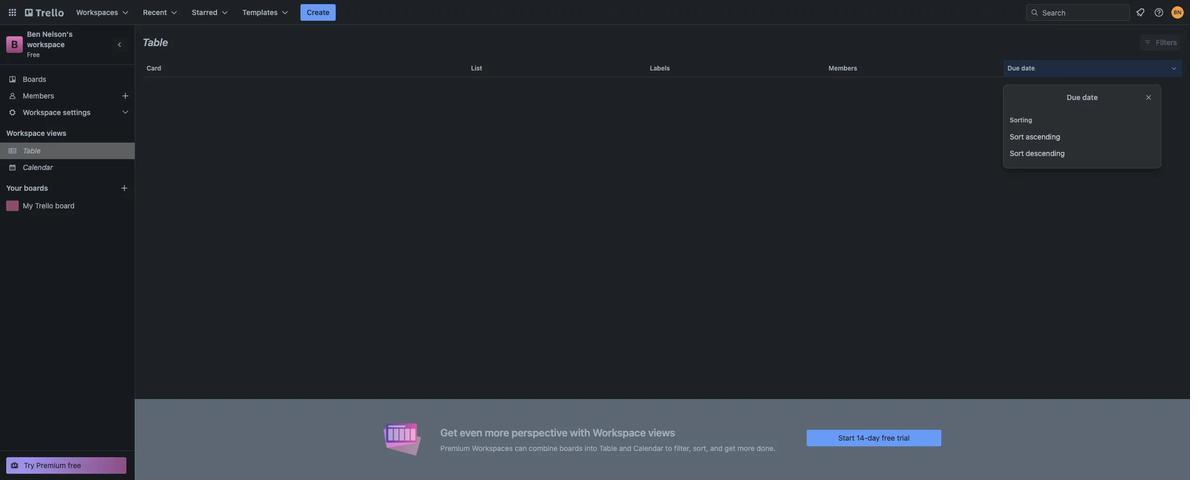 Task type: vqa. For each thing, say whether or not it's contained in the screenshot.
sm image
no



Task type: describe. For each thing, give the bounding box(es) containing it.
descending
[[1026, 149, 1065, 158]]

1 vertical spatial members
[[23, 91, 54, 100]]

members button
[[825, 56, 1004, 81]]

sorting
[[1010, 116, 1033, 124]]

boards
[[23, 75, 46, 83]]

starred button
[[186, 4, 234, 21]]

calendar link
[[23, 162, 129, 173]]

combine
[[529, 444, 558, 452]]

ben
[[27, 30, 40, 38]]

workspaces button
[[70, 4, 135, 21]]

trello
[[35, 201, 53, 210]]

Search field
[[1039, 5, 1130, 20]]

filter,
[[675, 444, 691, 452]]

workspace settings button
[[0, 104, 135, 121]]

labels
[[650, 64, 670, 72]]

perspective
[[512, 426, 568, 438]]

starred
[[192, 8, 218, 17]]

to
[[666, 444, 673, 452]]

day
[[868, 433, 880, 442]]

your
[[6, 184, 22, 192]]

start 14-day free trial
[[839, 433, 910, 442]]

your boards
[[6, 184, 48, 192]]

boards inside get even more perspective with workspace views premium workspaces can combine boards into table and calendar to filter, sort, and get more done.
[[560, 444, 583, 452]]

try
[[24, 461, 34, 470]]

sort descending button
[[1004, 145, 1162, 162]]

get
[[725, 444, 736, 452]]

1 horizontal spatial table
[[143, 36, 168, 48]]

get
[[441, 426, 458, 438]]

nelson's
[[42, 30, 73, 38]]

table inside get even more perspective with workspace views premium workspaces can combine boards into table and calendar to filter, sort, and get more done.
[[600, 444, 617, 452]]

labels button
[[646, 56, 825, 81]]

free
[[27, 51, 40, 59]]

0 horizontal spatial more
[[485, 426, 510, 438]]

try premium free
[[24, 461, 81, 470]]

0 horizontal spatial calendar
[[23, 163, 53, 172]]

card button
[[143, 56, 467, 81]]

into
[[585, 444, 598, 452]]

start
[[839, 433, 855, 442]]

free inside 'button'
[[68, 461, 81, 470]]

workspace views
[[6, 129, 66, 137]]

my
[[23, 201, 33, 210]]

get even more perspective with workspace views premium workspaces can combine boards into table and calendar to filter, sort, and get more done.
[[441, 426, 776, 452]]

views inside get even more perspective with workspace views premium workspaces can combine boards into table and calendar to filter, sort, and get more done.
[[649, 426, 676, 438]]

premium inside get even more perspective with workspace views premium workspaces can combine boards into table and calendar to filter, sort, and get more done.
[[441, 444, 470, 452]]

ben nelson's workspace link
[[27, 30, 75, 49]]

sort for sort ascending
[[1010, 132, 1024, 141]]

members link
[[0, 88, 135, 104]]

1 and from the left
[[619, 444, 632, 452]]

templates button
[[236, 4, 294, 21]]

due inside button
[[1008, 64, 1020, 72]]

start 14-day free trial link
[[807, 430, 942, 446]]

board
[[55, 201, 75, 210]]

table link
[[23, 146, 129, 156]]

workspace for workspace settings
[[23, 108, 61, 117]]



Task type: locate. For each thing, give the bounding box(es) containing it.
sort ascending button
[[1004, 129, 1162, 145]]

ascending
[[1026, 132, 1061, 141]]

2 vertical spatial table
[[600, 444, 617, 452]]

more right the even
[[485, 426, 510, 438]]

1 vertical spatial workspaces
[[472, 444, 513, 452]]

and left get
[[711, 444, 723, 452]]

1 horizontal spatial more
[[738, 444, 755, 452]]

sort down sort ascending at the top of page
[[1010, 149, 1024, 158]]

workspace inside get even more perspective with workspace views premium workspaces can combine boards into table and calendar to filter, sort, and get more done.
[[593, 426, 646, 438]]

table containing card
[[135, 56, 1191, 480]]

due date column header
[[1004, 56, 1183, 81]]

Table text field
[[143, 33, 168, 52]]

14-
[[857, 433, 868, 442]]

1 horizontal spatial boards
[[560, 444, 583, 452]]

0 notifications image
[[1135, 6, 1147, 19]]

0 horizontal spatial members
[[23, 91, 54, 100]]

2 sort from the top
[[1010, 149, 1024, 158]]

0 vertical spatial members
[[829, 64, 858, 72]]

even
[[460, 426, 483, 438]]

done.
[[757, 444, 776, 452]]

0 horizontal spatial views
[[47, 129, 66, 137]]

1 horizontal spatial calendar
[[634, 444, 664, 452]]

sort inside 'button'
[[1010, 132, 1024, 141]]

1 horizontal spatial views
[[649, 426, 676, 438]]

0 vertical spatial table
[[143, 36, 168, 48]]

1 horizontal spatial due
[[1067, 93, 1081, 102]]

premium down get in the left bottom of the page
[[441, 444, 470, 452]]

2 horizontal spatial table
[[600, 444, 617, 452]]

1 sort from the top
[[1010, 132, 1024, 141]]

1 vertical spatial due date
[[1067, 93, 1099, 102]]

sort for sort descending
[[1010, 149, 1024, 158]]

premium inside 'button'
[[36, 461, 66, 470]]

your boards with 1 items element
[[6, 182, 105, 194]]

workspace
[[23, 108, 61, 117], [6, 129, 45, 137], [593, 426, 646, 438]]

close popover image
[[1145, 93, 1153, 102]]

recent button
[[137, 4, 184, 21]]

workspaces
[[76, 8, 118, 17], [472, 444, 513, 452]]

members inside button
[[829, 64, 858, 72]]

list
[[471, 64, 483, 72]]

0 vertical spatial workspaces
[[76, 8, 118, 17]]

workspace inside popup button
[[23, 108, 61, 117]]

0 vertical spatial due date
[[1008, 64, 1036, 72]]

date inside due date button
[[1022, 64, 1036, 72]]

create button
[[301, 4, 336, 21]]

table
[[135, 56, 1191, 480]]

due date inside button
[[1008, 64, 1036, 72]]

row containing card
[[143, 56, 1183, 81]]

workspace up "into"
[[593, 426, 646, 438]]

workspaces up workspace navigation collapse icon
[[76, 8, 118, 17]]

1 horizontal spatial premium
[[441, 444, 470, 452]]

recent
[[143, 8, 167, 17]]

more
[[485, 426, 510, 438], [738, 444, 755, 452]]

0 vertical spatial due
[[1008, 64, 1020, 72]]

sort
[[1010, 132, 1024, 141], [1010, 149, 1024, 158]]

1 vertical spatial sort
[[1010, 149, 1024, 158]]

templates
[[242, 8, 278, 17]]

sort inside button
[[1010, 149, 1024, 158]]

1 horizontal spatial workspaces
[[472, 444, 513, 452]]

0 horizontal spatial workspaces
[[76, 8, 118, 17]]

sort,
[[693, 444, 709, 452]]

0 horizontal spatial due date
[[1008, 64, 1036, 72]]

date
[[1022, 64, 1036, 72], [1083, 93, 1099, 102]]

0 horizontal spatial free
[[68, 461, 81, 470]]

free right try
[[68, 461, 81, 470]]

0 horizontal spatial due
[[1008, 64, 1020, 72]]

0 vertical spatial premium
[[441, 444, 470, 452]]

0 horizontal spatial date
[[1022, 64, 1036, 72]]

1 vertical spatial views
[[649, 426, 676, 438]]

1 horizontal spatial and
[[711, 444, 723, 452]]

0 vertical spatial sort
[[1010, 132, 1024, 141]]

my trello board
[[23, 201, 75, 210]]

workspace navigation collapse icon image
[[113, 37, 128, 52]]

views up to
[[649, 426, 676, 438]]

sort descending
[[1010, 149, 1065, 158]]

workspace up workspace views
[[23, 108, 61, 117]]

1 vertical spatial premium
[[36, 461, 66, 470]]

table right "into"
[[600, 444, 617, 452]]

2 vertical spatial workspace
[[593, 426, 646, 438]]

views down workspace settings
[[47, 129, 66, 137]]

and right "into"
[[619, 444, 632, 452]]

1 vertical spatial date
[[1083, 93, 1099, 102]]

workspace down workspace settings
[[6, 129, 45, 137]]

my trello board link
[[23, 201, 129, 211]]

free right day
[[882, 433, 896, 442]]

table up the card
[[143, 36, 168, 48]]

boards
[[24, 184, 48, 192], [560, 444, 583, 452]]

boards link
[[0, 71, 135, 88]]

settings
[[63, 108, 91, 117]]

back to home image
[[25, 4, 64, 21]]

primary element
[[0, 0, 1191, 25]]

2 and from the left
[[711, 444, 723, 452]]

0 vertical spatial free
[[882, 433, 896, 442]]

boards down with
[[560, 444, 583, 452]]

views
[[47, 129, 66, 137], [649, 426, 676, 438]]

1 vertical spatial calendar
[[634, 444, 664, 452]]

calendar inside get even more perspective with workspace views premium workspaces can combine boards into table and calendar to filter, sort, and get more done.
[[634, 444, 664, 452]]

filters button
[[1141, 34, 1181, 51]]

premium
[[441, 444, 470, 452], [36, 461, 66, 470]]

search image
[[1031, 8, 1039, 17]]

try premium free button
[[6, 457, 126, 474]]

row inside table
[[143, 56, 1183, 81]]

0 horizontal spatial and
[[619, 444, 632, 452]]

workspaces inside dropdown button
[[76, 8, 118, 17]]

workspaces down the even
[[472, 444, 513, 452]]

card
[[147, 64, 161, 72]]

0 vertical spatial boards
[[24, 184, 48, 192]]

due date
[[1008, 64, 1036, 72], [1067, 93, 1099, 102]]

0 vertical spatial calendar
[[23, 163, 53, 172]]

0 vertical spatial views
[[47, 129, 66, 137]]

calendar left to
[[634, 444, 664, 452]]

0 horizontal spatial boards
[[24, 184, 48, 192]]

premium right try
[[36, 461, 66, 470]]

with
[[570, 426, 591, 438]]

workspace for workspace views
[[6, 129, 45, 137]]

1 horizontal spatial date
[[1083, 93, 1099, 102]]

1 vertical spatial due
[[1067, 93, 1081, 102]]

0 vertical spatial date
[[1022, 64, 1036, 72]]

add board image
[[120, 184, 129, 192]]

calendar
[[23, 163, 53, 172], [634, 444, 664, 452]]

calendar up your boards
[[23, 163, 53, 172]]

and
[[619, 444, 632, 452], [711, 444, 723, 452]]

workspace
[[27, 40, 65, 49]]

1 vertical spatial workspace
[[6, 129, 45, 137]]

free
[[882, 433, 896, 442], [68, 461, 81, 470]]

1 horizontal spatial members
[[829, 64, 858, 72]]

1 vertical spatial table
[[23, 146, 41, 155]]

boards up my
[[24, 184, 48, 192]]

workspace settings
[[23, 108, 91, 117]]

b
[[11, 38, 18, 50]]

0 vertical spatial more
[[485, 426, 510, 438]]

open information menu image
[[1155, 7, 1165, 18]]

row
[[143, 56, 1183, 81]]

ben nelson's workspace free
[[27, 30, 75, 59]]

due
[[1008, 64, 1020, 72], [1067, 93, 1081, 102]]

table down workspace views
[[23, 146, 41, 155]]

ben nelson (bennelson96) image
[[1172, 6, 1185, 19]]

1 horizontal spatial free
[[882, 433, 896, 442]]

create
[[307, 8, 330, 17]]

0 horizontal spatial table
[[23, 146, 41, 155]]

1 vertical spatial more
[[738, 444, 755, 452]]

members
[[829, 64, 858, 72], [23, 91, 54, 100]]

due date button
[[1004, 56, 1183, 81]]

workspaces inside get even more perspective with workspace views premium workspaces can combine boards into table and calendar to filter, sort, and get more done.
[[472, 444, 513, 452]]

1 vertical spatial boards
[[560, 444, 583, 452]]

0 horizontal spatial premium
[[36, 461, 66, 470]]

trial
[[898, 433, 910, 442]]

sort ascending
[[1010, 132, 1061, 141]]

sort down sorting
[[1010, 132, 1024, 141]]

1 horizontal spatial due date
[[1067, 93, 1099, 102]]

b link
[[6, 36, 23, 53]]

0 vertical spatial workspace
[[23, 108, 61, 117]]

1 vertical spatial free
[[68, 461, 81, 470]]

list button
[[467, 56, 646, 81]]

table
[[143, 36, 168, 48], [23, 146, 41, 155], [600, 444, 617, 452]]

filters
[[1157, 38, 1178, 47]]

more right get
[[738, 444, 755, 452]]

can
[[515, 444, 527, 452]]



